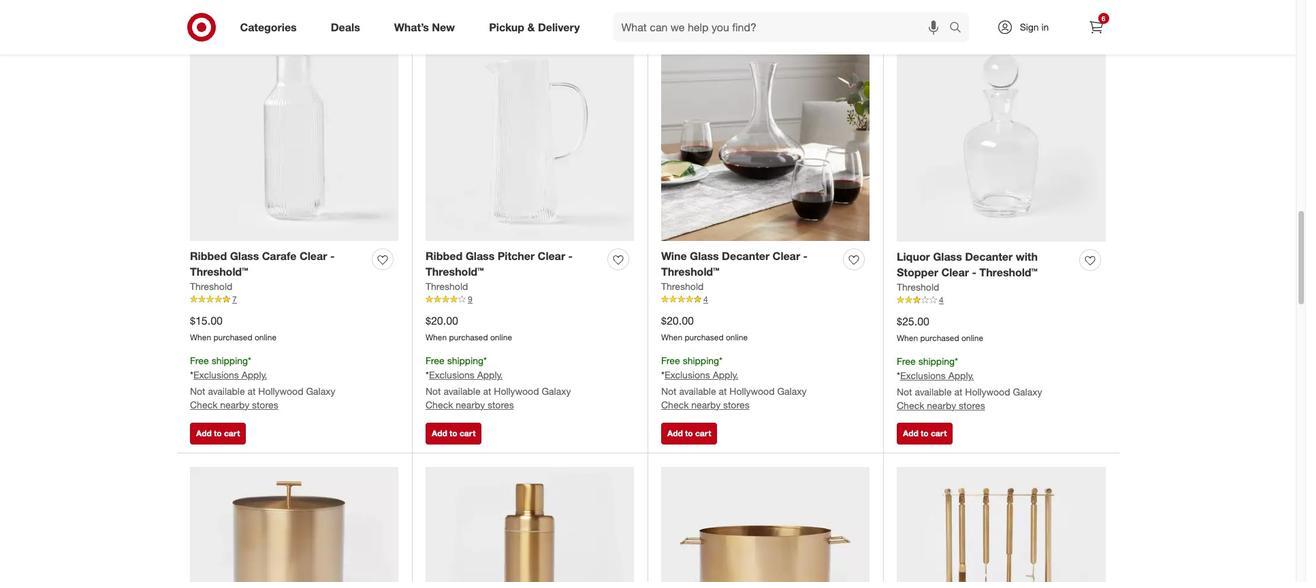 Task type: describe. For each thing, give the bounding box(es) containing it.
- for ribbed glass pitcher clear - threshold™
[[568, 250, 573, 263]]

not for wine glass decanter clear - threshold™
[[661, 385, 677, 397]]

galaxy for wine glass decanter clear - threshold™
[[777, 385, 807, 397]]

exclusions apply. button for liquor glass decanter with stopper clear - threshold™
[[900, 369, 974, 383]]

threshold link for wine glass decanter clear - threshold™
[[661, 280, 704, 294]]

nearby for wine glass decanter clear - threshold™
[[691, 399, 721, 410]]

add to cart button for wine glass decanter clear - threshold™
[[661, 423, 717, 445]]

hollywood for ribbed glass pitcher clear - threshold™
[[494, 385, 539, 397]]

clear for pitcher
[[538, 250, 565, 263]]

$15.00
[[190, 314, 223, 328]]

stores for ribbed glass pitcher clear - threshold™
[[488, 399, 514, 410]]

check nearby stores button for wine glass decanter clear - threshold™
[[661, 398, 750, 412]]

check nearby stores button for ribbed glass pitcher clear - threshold™
[[426, 398, 514, 412]]

threshold link for ribbed glass pitcher clear - threshold™
[[426, 280, 468, 294]]

What can we help you find? suggestions appear below search field
[[613, 12, 952, 42]]

clear for carafe
[[300, 250, 327, 263]]

threshold™ for wine glass decanter clear - threshold™
[[661, 265, 719, 279]]

threshold™ for ribbed glass carafe clear - threshold™
[[190, 265, 248, 279]]

ribbed glass pitcher clear - threshold™ link
[[426, 249, 602, 280]]

nearby for ribbed glass carafe clear - threshold™
[[220, 399, 249, 410]]

decanter for clear
[[965, 250, 1013, 264]]

ribbed for ribbed glass pitcher clear - threshold™
[[426, 250, 463, 263]]

at for ribbed glass pitcher clear - threshold™
[[483, 385, 491, 397]]

threshold link for liquor glass decanter with stopper clear - threshold™
[[897, 281, 939, 294]]

stores for wine glass decanter clear - threshold™
[[723, 399, 750, 410]]

new
[[432, 20, 455, 34]]

add to cart button for liquor glass decanter with stopper clear - threshold™
[[897, 423, 953, 445]]

pickup
[[489, 20, 524, 34]]

wine glass decanter clear - threshold™
[[661, 250, 808, 279]]

$20.00 for wine glass decanter clear - threshold™
[[661, 314, 694, 328]]

exclusions for ribbed glass carafe clear - threshold™
[[193, 369, 239, 381]]

exclusions for ribbed glass pitcher clear - threshold™
[[429, 369, 475, 381]]

hollywood for wine glass decanter clear - threshold™
[[730, 385, 775, 397]]

to for wine glass decanter clear - threshold™
[[685, 429, 693, 439]]

pitcher
[[498, 250, 535, 263]]

shipping for liquor glass decanter with stopper clear - threshold™
[[918, 355, 955, 367]]

cart for ribbed glass pitcher clear - threshold™
[[460, 429, 476, 439]]

check nearby stores button for ribbed glass carafe clear - threshold™
[[190, 398, 278, 412]]

free shipping * * exclusions apply. not available at hollywood galaxy check nearby stores for liquor glass decanter with stopper clear - threshold™
[[897, 355, 1042, 411]]

free for liquor glass decanter with stopper clear - threshold™
[[897, 355, 916, 367]]

exclusions for liquor glass decanter with stopper clear - threshold™
[[900, 370, 946, 381]]

check for ribbed glass pitcher clear - threshold™
[[426, 399, 453, 410]]

with
[[1016, 250, 1038, 264]]

free shipping * * exclusions apply. not available at hollywood galaxy check nearby stores for ribbed glass pitcher clear - threshold™
[[426, 355, 571, 410]]

online for liquor glass decanter with stopper clear - threshold™
[[962, 333, 983, 343]]

deals
[[331, 20, 360, 34]]

exclusions apply. button for ribbed glass carafe clear - threshold™
[[193, 368, 267, 382]]

4 link for with
[[897, 294, 1106, 306]]

free for wine glass decanter clear - threshold™
[[661, 355, 680, 366]]

shipping for ribbed glass carafe clear - threshold™
[[212, 355, 248, 366]]

free shipping * * exclusions apply. not available at hollywood galaxy check nearby stores for ribbed glass carafe clear - threshold™
[[190, 355, 335, 410]]

hollywood for liquor glass decanter with stopper clear - threshold™
[[965, 386, 1010, 398]]

online for ribbed glass carafe clear - threshold™
[[255, 332, 277, 343]]

threshold for liquor glass decanter with stopper clear - threshold™
[[897, 281, 939, 293]]

shipping for ribbed glass pitcher clear - threshold™
[[447, 355, 484, 366]]

check for ribbed glass carafe clear - threshold™
[[190, 399, 218, 410]]

pickup & delivery
[[489, 20, 580, 34]]

pickup & delivery link
[[478, 12, 597, 42]]

exclusions apply. button for ribbed glass pitcher clear - threshold™
[[429, 368, 503, 382]]

7 link
[[190, 294, 398, 306]]

apply. for ribbed glass pitcher clear - threshold™
[[477, 369, 503, 381]]

4 for $25.00
[[939, 295, 944, 305]]

what's
[[394, 20, 429, 34]]

add for liquor glass decanter with stopper clear - threshold™
[[903, 429, 919, 439]]

liquor
[[897, 250, 930, 264]]

in
[[1042, 21, 1049, 33]]

nearby for liquor glass decanter with stopper clear - threshold™
[[927, 400, 956, 411]]

$20.00 when purchased online for wine glass decanter clear - threshold™
[[661, 314, 748, 343]]

at for wine glass decanter clear - threshold™
[[719, 385, 727, 397]]

sign in
[[1020, 21, 1049, 33]]

apply. for wine glass decanter clear - threshold™
[[713, 369, 738, 381]]

add to cart for wine glass decanter clear - threshold™
[[667, 429, 711, 439]]

online for ribbed glass pitcher clear - threshold™
[[490, 332, 512, 343]]

stores for ribbed glass carafe clear - threshold™
[[252, 399, 278, 410]]

threshold™ inside the liquor glass decanter with stopper clear - threshold™
[[980, 266, 1038, 279]]

4 link for clear
[[661, 294, 870, 306]]

cart for liquor glass decanter with stopper clear - threshold™
[[931, 429, 947, 439]]

ribbed for ribbed glass carafe clear - threshold™
[[190, 250, 227, 263]]

available for liquor glass decanter with stopper clear - threshold™
[[915, 386, 952, 398]]

threshold link for ribbed glass carafe clear - threshold™
[[190, 280, 232, 294]]

9
[[468, 294, 472, 304]]

glass for wine glass decanter clear - threshold™
[[690, 250, 719, 263]]

purchased for ribbed glass carafe clear - threshold™
[[213, 332, 252, 343]]

add to cart for ribbed glass carafe clear - threshold™
[[196, 429, 240, 439]]



Task type: vqa. For each thing, say whether or not it's contained in the screenshot.


Task type: locate. For each thing, give the bounding box(es) containing it.
apply. for liquor glass decanter with stopper clear - threshold™
[[948, 370, 974, 381]]

glass right wine
[[690, 250, 719, 263]]

threshold for ribbed glass pitcher clear - threshold™
[[426, 281, 468, 292]]

1 $20.00 when purchased online from the left
[[426, 314, 512, 343]]

exclusions apply. button
[[193, 368, 267, 382], [429, 368, 503, 382], [665, 368, 738, 382], [900, 369, 974, 383]]

stores
[[252, 399, 278, 410], [488, 399, 514, 410], [723, 399, 750, 410], [959, 400, 985, 411]]

glass left carafe
[[230, 250, 259, 263]]

$20.00 when purchased online for ribbed glass pitcher clear - threshold™
[[426, 314, 512, 343]]

4 add to cart from the left
[[903, 429, 947, 439]]

check for wine glass decanter clear - threshold™
[[661, 399, 689, 410]]

liquor glass decanter with stopper clear - threshold™ link
[[897, 250, 1074, 281]]

- for ribbed glass carafe clear - threshold™
[[330, 250, 335, 263]]

to for liquor glass decanter with stopper clear - threshold™
[[921, 429, 929, 439]]

online for wine glass decanter clear - threshold™
[[726, 332, 748, 343]]

1 horizontal spatial $20.00
[[661, 314, 694, 328]]

- inside "ribbed glass pitcher clear - threshold™"
[[568, 250, 573, 263]]

sign in link
[[985, 12, 1070, 42]]

ribbed glass pitcher clear - threshold™
[[426, 250, 573, 279]]

- inside ribbed glass carafe clear - threshold™
[[330, 250, 335, 263]]

hollywood
[[258, 385, 303, 397], [494, 385, 539, 397], [730, 385, 775, 397], [965, 386, 1010, 398]]

2 add to cart from the left
[[432, 429, 476, 439]]

glass inside the liquor glass decanter with stopper clear - threshold™
[[933, 250, 962, 264]]

to for ribbed glass pitcher clear - threshold™
[[450, 429, 457, 439]]

ribbed inside ribbed glass carafe clear - threshold™
[[190, 250, 227, 263]]

available for ribbed glass pitcher clear - threshold™
[[444, 385, 481, 397]]

1 horizontal spatial ribbed
[[426, 250, 463, 263]]

threshold™ down with
[[980, 266, 1038, 279]]

stopper
[[897, 266, 938, 279]]

when for ribbed glass carafe clear - threshold™
[[190, 332, 211, 343]]

glass up stopper
[[933, 250, 962, 264]]

what's new
[[394, 20, 455, 34]]

1 add from the left
[[196, 429, 212, 439]]

nearby for ribbed glass pitcher clear - threshold™
[[456, 399, 485, 410]]

decanter
[[722, 250, 770, 263], [965, 250, 1013, 264]]

threshold™ inside ribbed glass carafe clear - threshold™
[[190, 265, 248, 279]]

3 to from the left
[[685, 429, 693, 439]]

1 to from the left
[[214, 429, 222, 439]]

threshold for wine glass decanter clear - threshold™
[[661, 281, 704, 292]]

exclusions
[[193, 369, 239, 381], [429, 369, 475, 381], [665, 369, 710, 381], [900, 370, 946, 381]]

metal oval beverage tub gold - threshold™ image
[[661, 467, 870, 582], [661, 467, 870, 582]]

threshold up 9
[[426, 281, 468, 292]]

search
[[943, 22, 976, 35]]

add to cart button for ribbed glass carafe clear - threshold™
[[190, 423, 246, 445]]

liquor glass decanter with stopper clear - threshold™
[[897, 250, 1038, 279]]

at for liquor glass decanter with stopper clear - threshold™
[[954, 386, 963, 398]]

6
[[1102, 14, 1105, 22]]

liquor glass decanter with stopper clear - threshold™ image
[[897, 33, 1106, 242], [897, 33, 1106, 242]]

1 horizontal spatial decanter
[[965, 250, 1013, 264]]

clear inside "ribbed glass pitcher clear - threshold™"
[[538, 250, 565, 263]]

not
[[190, 385, 205, 397], [426, 385, 441, 397], [661, 385, 677, 397], [897, 386, 912, 398]]

4
[[704, 294, 708, 304], [939, 295, 944, 305]]

threshold™ up 9
[[426, 265, 484, 279]]

metal ice bucket with tongs gold - threshold™ image
[[190, 467, 398, 582], [190, 467, 398, 582]]

7
[[232, 294, 237, 304]]

threshold™ inside wine glass decanter clear - threshold™
[[661, 265, 719, 279]]

add for wine glass decanter clear - threshold™
[[667, 429, 683, 439]]

6 link
[[1081, 12, 1111, 42]]

check
[[190, 399, 218, 410], [426, 399, 453, 410], [661, 399, 689, 410], [897, 400, 924, 411]]

clear inside wine glass decanter clear - threshold™
[[773, 250, 800, 263]]

cart for ribbed glass carafe clear - threshold™
[[224, 429, 240, 439]]

*
[[248, 355, 251, 366], [484, 355, 487, 366], [719, 355, 723, 366], [955, 355, 958, 367], [190, 369, 193, 381], [426, 369, 429, 381], [661, 369, 665, 381], [897, 370, 900, 381]]

when
[[190, 332, 211, 343], [426, 332, 447, 343], [661, 332, 683, 343], [897, 333, 918, 343]]

when for ribbed glass pitcher clear - threshold™
[[426, 332, 447, 343]]

2 to from the left
[[450, 429, 457, 439]]

free shipping * * exclusions apply. not available at hollywood galaxy check nearby stores for wine glass decanter clear - threshold™
[[661, 355, 807, 410]]

at for ribbed glass carafe clear - threshold™
[[248, 385, 256, 397]]

$25.00
[[897, 315, 930, 328]]

4 add from the left
[[903, 429, 919, 439]]

3 add from the left
[[667, 429, 683, 439]]

threshold™ up 7 on the bottom left of the page
[[190, 265, 248, 279]]

4 link down wine glass decanter clear - threshold™ link
[[661, 294, 870, 306]]

categories
[[240, 20, 297, 34]]

0 horizontal spatial 4
[[704, 294, 708, 304]]

glass
[[230, 250, 259, 263], [466, 250, 495, 263], [690, 250, 719, 263], [933, 250, 962, 264]]

add to cart
[[196, 429, 240, 439], [432, 429, 476, 439], [667, 429, 711, 439], [903, 429, 947, 439]]

exclusions for wine glass decanter clear - threshold™
[[665, 369, 710, 381]]

$20.00
[[426, 314, 458, 328], [661, 314, 694, 328]]

2 cart from the left
[[460, 429, 476, 439]]

add to cart for liquor glass decanter with stopper clear - threshold™
[[903, 429, 947, 439]]

add for ribbed glass carafe clear - threshold™
[[196, 429, 212, 439]]

glass for ribbed glass carafe clear - threshold™
[[230, 250, 259, 263]]

glass left pitcher
[[466, 250, 495, 263]]

cart
[[224, 429, 240, 439], [460, 429, 476, 439], [695, 429, 711, 439], [931, 429, 947, 439]]

free shipping * * exclusions apply. not available at hollywood galaxy check nearby stores
[[190, 355, 335, 410], [426, 355, 571, 410], [661, 355, 807, 410], [897, 355, 1042, 411]]

4 link
[[661, 294, 870, 306], [897, 294, 1106, 306]]

0 horizontal spatial decanter
[[722, 250, 770, 263]]

not for liquor glass decanter with stopper clear - threshold™
[[897, 386, 912, 398]]

- inside wine glass decanter clear - threshold™
[[803, 250, 808, 263]]

decanter for threshold™
[[722, 250, 770, 263]]

carafe
[[262, 250, 297, 263]]

decanter inside wine glass decanter clear - threshold™
[[722, 250, 770, 263]]

- for wine glass decanter clear - threshold™
[[803, 250, 808, 263]]

to
[[214, 429, 222, 439], [450, 429, 457, 439], [685, 429, 693, 439], [921, 429, 929, 439]]

1 add to cart button from the left
[[190, 423, 246, 445]]

available
[[208, 385, 245, 397], [444, 385, 481, 397], [679, 385, 716, 397], [915, 386, 952, 398]]

delivery
[[538, 20, 580, 34]]

4 up $25.00 when purchased online
[[939, 295, 944, 305]]

clear
[[300, 250, 327, 263], [538, 250, 565, 263], [773, 250, 800, 263], [941, 266, 969, 279]]

0 horizontal spatial $20.00 when purchased online
[[426, 314, 512, 343]]

glass inside wine glass decanter clear - threshold™
[[690, 250, 719, 263]]

decanter inside the liquor glass decanter with stopper clear - threshold™
[[965, 250, 1013, 264]]

add to cart for ribbed glass pitcher clear - threshold™
[[432, 429, 476, 439]]

ribbed glass carafe clear - threshold™ link
[[190, 249, 366, 280]]

2 ribbed from the left
[[426, 250, 463, 263]]

what's new link
[[383, 12, 472, 42]]

purchased inside $15.00 when purchased online
[[213, 332, 252, 343]]

at
[[248, 385, 256, 397], [483, 385, 491, 397], [719, 385, 727, 397], [954, 386, 963, 398]]

2 add to cart button from the left
[[426, 423, 482, 445]]

- inside the liquor glass decanter with stopper clear - threshold™
[[972, 266, 977, 279]]

ribbed inside "ribbed glass pitcher clear - threshold™"
[[426, 250, 463, 263]]

wine
[[661, 250, 687, 263]]

4 cart from the left
[[931, 429, 947, 439]]

add to cart button
[[190, 423, 246, 445], [426, 423, 482, 445], [661, 423, 717, 445], [897, 423, 953, 445]]

search button
[[943, 12, 976, 45]]

online inside $15.00 when purchased online
[[255, 332, 277, 343]]

sign
[[1020, 21, 1039, 33]]

glass for ribbed glass pitcher clear - threshold™
[[466, 250, 495, 263]]

glass for liquor glass decanter with stopper clear - threshold™
[[933, 250, 962, 264]]

purchased
[[213, 332, 252, 343], [449, 332, 488, 343], [685, 332, 724, 343], [920, 333, 959, 343]]

purchased for wine glass decanter clear - threshold™
[[685, 332, 724, 343]]

when inside $25.00 when purchased online
[[897, 333, 918, 343]]

galaxy for ribbed glass carafe clear - threshold™
[[306, 385, 335, 397]]

free
[[190, 355, 209, 366], [426, 355, 445, 366], [661, 355, 680, 366], [897, 355, 916, 367]]

when for liquor glass decanter with stopper clear - threshold™
[[897, 333, 918, 343]]

threshold™ down wine
[[661, 265, 719, 279]]

1 ribbed from the left
[[190, 250, 227, 263]]

9 link
[[426, 294, 634, 306]]

3 add to cart from the left
[[667, 429, 711, 439]]

hollywood for ribbed glass carafe clear - threshold™
[[258, 385, 303, 397]]

2 $20.00 when purchased online from the left
[[661, 314, 748, 343]]

$20.00 when purchased online
[[426, 314, 512, 343], [661, 314, 748, 343]]

glass inside ribbed glass carafe clear - threshold™
[[230, 250, 259, 263]]

when inside $15.00 when purchased online
[[190, 332, 211, 343]]

threshold down stopper
[[897, 281, 939, 293]]

not for ribbed glass carafe clear - threshold™
[[190, 385, 205, 397]]

galaxy for ribbed glass pitcher clear - threshold™
[[542, 385, 571, 397]]

check nearby stores button for liquor glass decanter with stopper clear - threshold™
[[897, 399, 985, 413]]

glass inside "ribbed glass pitcher clear - threshold™"
[[466, 250, 495, 263]]

galaxy
[[306, 385, 335, 397], [542, 385, 571, 397], [777, 385, 807, 397], [1013, 386, 1042, 398]]

add for ribbed glass pitcher clear - threshold™
[[432, 429, 447, 439]]

clear inside ribbed glass carafe clear - threshold™
[[300, 250, 327, 263]]

online
[[255, 332, 277, 343], [490, 332, 512, 343], [726, 332, 748, 343], [962, 333, 983, 343]]

threshold link
[[190, 280, 232, 294], [426, 280, 468, 294], [661, 280, 704, 294], [897, 281, 939, 294]]

2 $20.00 from the left
[[661, 314, 694, 328]]

2 add from the left
[[432, 429, 447, 439]]

1 add to cart from the left
[[196, 429, 240, 439]]

-
[[330, 250, 335, 263], [568, 250, 573, 263], [803, 250, 808, 263], [972, 266, 977, 279]]

threshold for ribbed glass carafe clear - threshold™
[[190, 281, 232, 292]]

available for wine glass decanter clear - threshold™
[[679, 385, 716, 397]]

to for ribbed glass carafe clear - threshold™
[[214, 429, 222, 439]]

3 cart from the left
[[695, 429, 711, 439]]

5pc metal bar tool set with stand gold - threshold™ image
[[897, 467, 1106, 582], [897, 467, 1106, 582]]

threshold™ inside "ribbed glass pitcher clear - threshold™"
[[426, 265, 484, 279]]

threshold link down wine
[[661, 280, 704, 294]]

wine glass decanter clear - threshold™ image
[[661, 33, 870, 241], [661, 33, 870, 241]]

threshold™ for ribbed glass pitcher clear - threshold™
[[426, 265, 484, 279]]

threshold link up 7 on the bottom left of the page
[[190, 280, 232, 294]]

when for wine glass decanter clear - threshold™
[[661, 332, 683, 343]]

$25.00 when purchased online
[[897, 315, 983, 343]]

purchased for liquor glass decanter with stopper clear - threshold™
[[920, 333, 959, 343]]

threshold up 7 on the bottom left of the page
[[190, 281, 232, 292]]

metal cocktail shaker gold - threshold™ image
[[426, 467, 634, 582], [426, 467, 634, 582]]

ribbed glass carafe clear - threshold™
[[190, 250, 335, 279]]

4 for $20.00
[[704, 294, 708, 304]]

0 horizontal spatial $20.00
[[426, 314, 458, 328]]

threshold
[[190, 281, 232, 292], [426, 281, 468, 292], [661, 281, 704, 292], [897, 281, 939, 293]]

threshold link down stopper
[[897, 281, 939, 294]]

shipping
[[212, 355, 248, 366], [447, 355, 484, 366], [683, 355, 719, 366], [918, 355, 955, 367]]

$20.00 for ribbed glass pitcher clear - threshold™
[[426, 314, 458, 328]]

categories link
[[228, 12, 314, 42]]

nearby
[[220, 399, 249, 410], [456, 399, 485, 410], [691, 399, 721, 410], [927, 400, 956, 411]]

check nearby stores button
[[190, 398, 278, 412], [426, 398, 514, 412], [661, 398, 750, 412], [897, 399, 985, 413]]

4 link down liquor glass decanter with stopper clear - threshold™ link
[[897, 294, 1106, 306]]

0 horizontal spatial 4 link
[[661, 294, 870, 306]]

clear inside the liquor glass decanter with stopper clear - threshold™
[[941, 266, 969, 279]]

1 horizontal spatial 4
[[939, 295, 944, 305]]

add
[[196, 429, 212, 439], [432, 429, 447, 439], [667, 429, 683, 439], [903, 429, 919, 439]]

free for ribbed glass carafe clear - threshold™
[[190, 355, 209, 366]]

threshold down wine
[[661, 281, 704, 292]]

clear for decanter
[[773, 250, 800, 263]]

&
[[527, 20, 535, 34]]

apply. for ribbed glass carafe clear - threshold™
[[242, 369, 267, 381]]

3 add to cart button from the left
[[661, 423, 717, 445]]

check for liquor glass decanter with stopper clear - threshold™
[[897, 400, 924, 411]]

$15.00 when purchased online
[[190, 314, 277, 343]]

available for ribbed glass carafe clear - threshold™
[[208, 385, 245, 397]]

4 down wine glass decanter clear - threshold™
[[704, 294, 708, 304]]

4 add to cart button from the left
[[897, 423, 953, 445]]

ribbed
[[190, 250, 227, 263], [426, 250, 463, 263]]

ribbed glass carafe clear - threshold™ image
[[190, 33, 398, 241], [190, 33, 398, 241]]

1 horizontal spatial $20.00 when purchased online
[[661, 314, 748, 343]]

threshold link up 9
[[426, 280, 468, 294]]

exclusions apply. button for wine glass decanter clear - threshold™
[[665, 368, 738, 382]]

add to cart button for ribbed glass pitcher clear - threshold™
[[426, 423, 482, 445]]

4 to from the left
[[921, 429, 929, 439]]

1 cart from the left
[[224, 429, 240, 439]]

ribbed glass pitcher clear - threshold™ image
[[426, 33, 634, 241], [426, 33, 634, 241]]

online inside $25.00 when purchased online
[[962, 333, 983, 343]]

wine glass decanter clear - threshold™ link
[[661, 249, 838, 280]]

threshold™
[[190, 265, 248, 279], [426, 265, 484, 279], [661, 265, 719, 279], [980, 266, 1038, 279]]

deals link
[[319, 12, 377, 42]]

0 horizontal spatial ribbed
[[190, 250, 227, 263]]

1 horizontal spatial 4 link
[[897, 294, 1106, 306]]

1 $20.00 from the left
[[426, 314, 458, 328]]

free for ribbed glass pitcher clear - threshold™
[[426, 355, 445, 366]]

not for ribbed glass pitcher clear - threshold™
[[426, 385, 441, 397]]

purchased for ribbed glass pitcher clear - threshold™
[[449, 332, 488, 343]]

purchased inside $25.00 when purchased online
[[920, 333, 959, 343]]

apply.
[[242, 369, 267, 381], [477, 369, 503, 381], [713, 369, 738, 381], [948, 370, 974, 381]]



